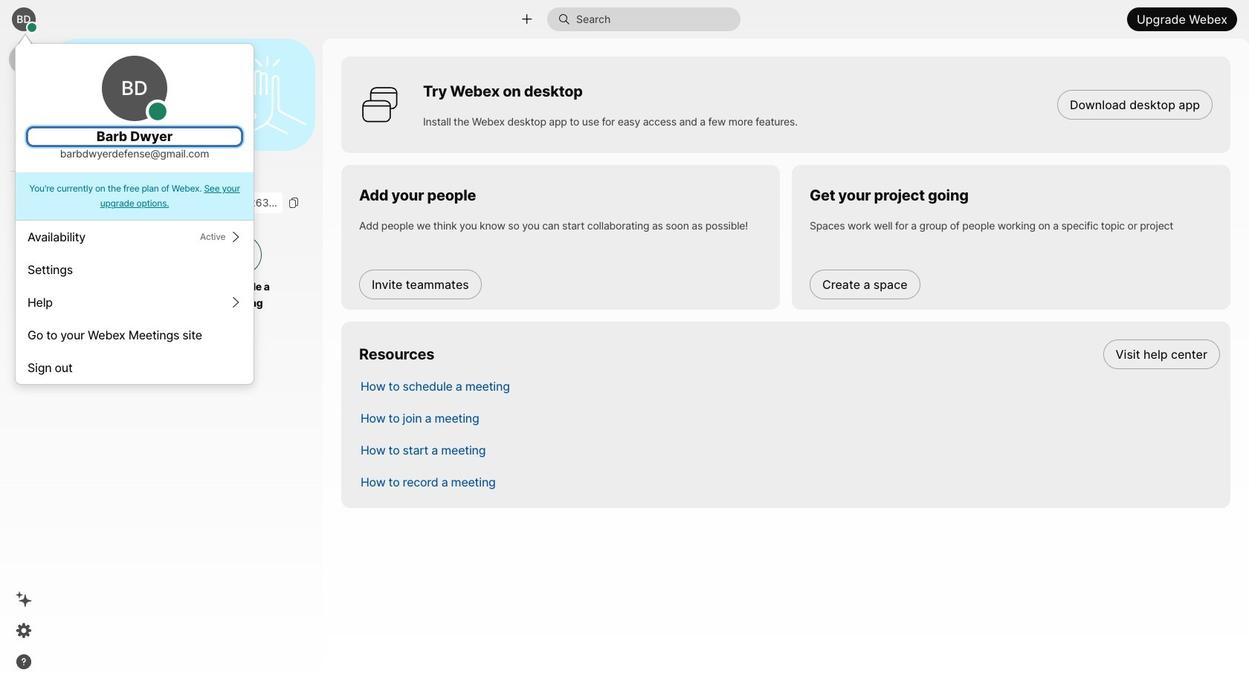 Task type: describe. For each thing, give the bounding box(es) containing it.
2 list item from the top
[[349, 370, 1231, 402]]

settings menu item
[[16, 254, 254, 287]]

Enter your name text field
[[28, 128, 242, 146]]

help menu item
[[16, 287, 254, 319]]

5 list item from the top
[[349, 466, 1231, 498]]

arrow right_16 image
[[230, 232, 242, 244]]

3 list item from the top
[[349, 402, 1231, 434]]

4 list item from the top
[[349, 434, 1231, 466]]

1 list item from the top
[[349, 338, 1231, 370]]

two hands high fiving image
[[222, 50, 312, 139]]

arrow right_16 image
[[230, 297, 242, 309]]



Task type: vqa. For each thing, say whether or not it's contained in the screenshot.
list item
yes



Task type: locate. For each thing, give the bounding box(es) containing it.
list item
[[349, 338, 1231, 370], [349, 370, 1231, 402], [349, 402, 1231, 434], [349, 434, 1231, 466], [349, 466, 1231, 498]]

set status menu item
[[16, 221, 254, 254]]

navigation
[[0, 39, 48, 691]]

webex tab list
[[9, 45, 39, 205]]

None text field
[[59, 193, 283, 214]]

sign out menu item
[[16, 352, 254, 385]]

go to your webex meetings site menu item
[[16, 319, 254, 352]]

profile settings menu menu bar
[[16, 221, 254, 385]]



